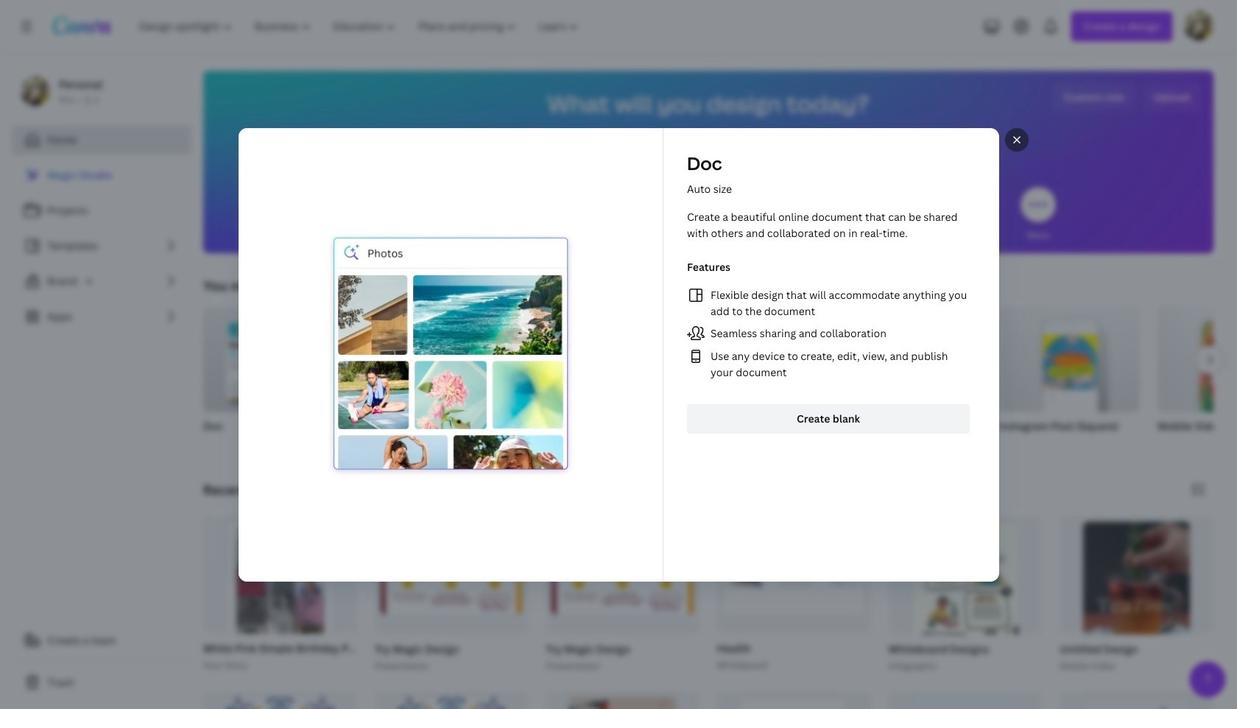 Task type: locate. For each thing, give the bounding box(es) containing it.
1 horizontal spatial list
[[687, 286, 970, 381]]

None search field
[[488, 137, 930, 166]]

top level navigation element
[[130, 12, 592, 41]]

list
[[12, 161, 191, 331], [687, 286, 970, 381]]

group
[[203, 306, 345, 452], [362, 306, 504, 452], [521, 306, 663, 452], [681, 306, 822, 452], [840, 306, 981, 452], [999, 306, 1140, 452], [1158, 306, 1237, 452], [200, 516, 503, 709], [372, 516, 528, 674], [543, 516, 700, 674], [714, 516, 871, 674], [886, 516, 1042, 709], [1057, 516, 1214, 709]]

0 horizontal spatial list
[[12, 161, 191, 331]]



Task type: vqa. For each thing, say whether or not it's contained in the screenshot.
second UNTITLED DESIGN
no



